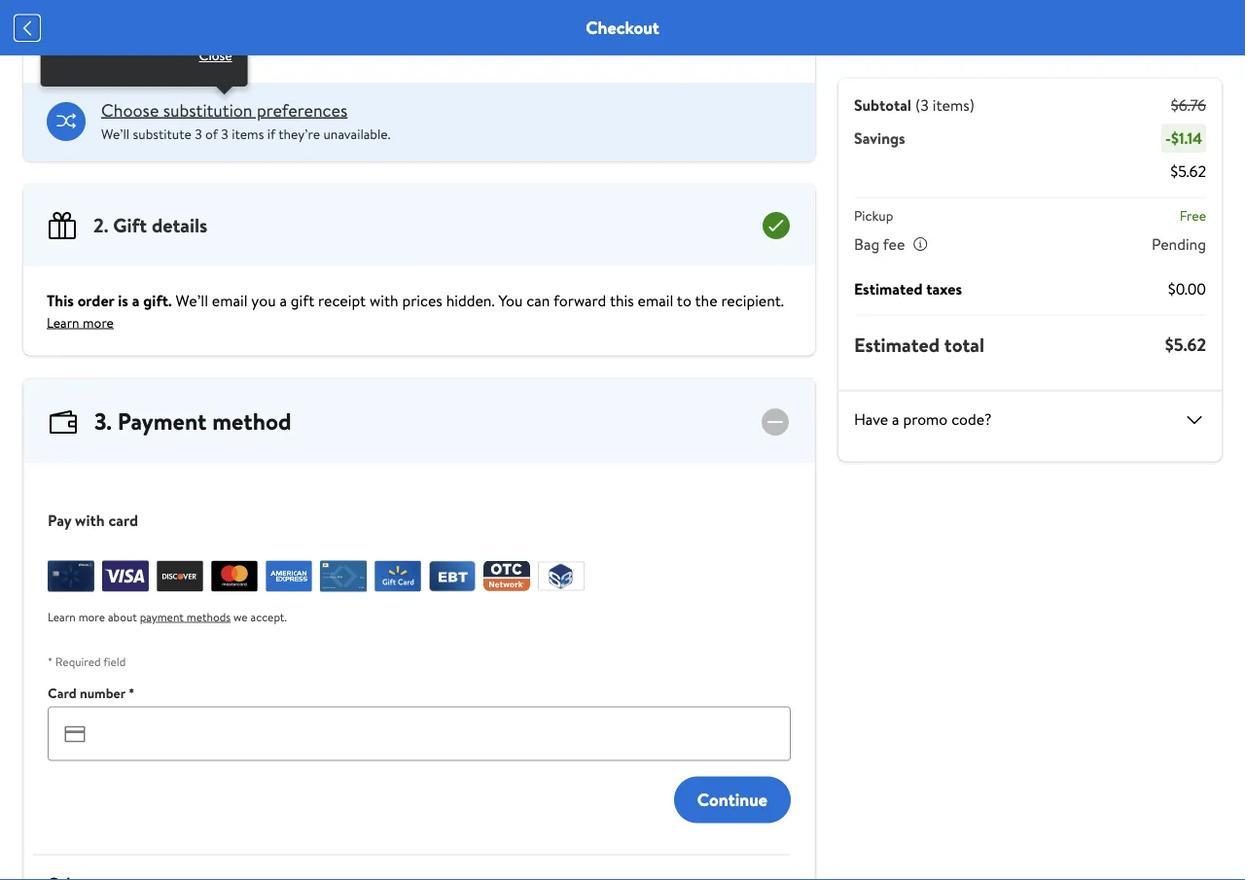 Task type: describe. For each thing, give the bounding box(es) containing it.
pending
[[1152, 233, 1207, 254]]

2 3 from the left
[[221, 124, 229, 143]]

mastercard image
[[211, 561, 258, 592]]

receipt
[[318, 290, 366, 311]]

1 vertical spatial more
[[79, 609, 105, 626]]

number
[[80, 684, 125, 703]]

$6.76
[[1172, 94, 1207, 116]]

sam's mastercard image
[[320, 561, 367, 592]]

-$1.14
[[1166, 127, 1203, 149]]

checkout
[[586, 16, 660, 40]]

continue
[[698, 788, 768, 813]]

more inside this order is a gift. we'll email you a gift receipt with prices hidden. you can forward this email to the recipient. learn more
[[83, 313, 114, 332]]

taxes
[[927, 278, 962, 299]]

choose
[[101, 98, 159, 123]]

gift.
[[143, 290, 172, 311]]

of
[[205, 124, 218, 143]]

items)
[[933, 94, 975, 116]]

discover image
[[157, 561, 203, 592]]

1 3 from the left
[[195, 124, 202, 143]]

choose substitution preferences button
[[101, 98, 348, 123]]

visa image
[[102, 561, 149, 592]]

preferences
[[257, 98, 348, 123]]

substitute
[[133, 124, 192, 143]]

close button
[[183, 40, 248, 72]]

ocean spray jellied cranberry sauce, 14 oz can image
[[109, 0, 156, 44]]

is
[[118, 290, 128, 311]]

payment
[[118, 406, 207, 438]]

have
[[854, 408, 889, 430]]

card
[[48, 684, 76, 703]]

0 horizontal spatial we'll
[[101, 124, 130, 143]]

-
[[1166, 127, 1172, 149]]

2.
[[93, 212, 108, 239]]

subtotal (3 items)
[[854, 94, 975, 116]]

subtotal
[[854, 94, 912, 116]]

method
[[212, 406, 291, 438]]

estimated for estimated taxes
[[854, 278, 923, 299]]

estimated for estimated total
[[854, 331, 940, 359]]

have a promo code?
[[854, 408, 992, 430]]

methods
[[187, 609, 231, 626]]

we'll substitute 3 of 3 items if they're unavailable.
[[101, 124, 391, 143]]

about
[[108, 609, 137, 626]]

to
[[677, 290, 692, 311]]

have a promo code? image
[[1183, 409, 1207, 432]]

(3
[[916, 94, 929, 116]]

we
[[234, 609, 248, 626]]

$0.00
[[1169, 278, 1207, 299]]

2. gift details
[[93, 212, 208, 239]]

savings
[[854, 127, 906, 149]]

3. payment method
[[94, 406, 291, 438]]

you
[[499, 290, 523, 311]]

2 horizontal spatial a
[[892, 408, 900, 430]]

pay with card
[[48, 510, 138, 531]]

* required field
[[48, 654, 126, 671]]

1 vertical spatial with
[[75, 510, 105, 531]]

gift
[[113, 212, 147, 239]]

0 horizontal spatial *
[[48, 654, 53, 671]]

2 email from the left
[[638, 290, 674, 311]]

gift card image
[[375, 561, 421, 592]]

card number *
[[48, 684, 135, 703]]

medicare advantage card image
[[538, 561, 585, 592]]

bag fee
[[854, 233, 905, 254]]

american express image
[[266, 561, 312, 592]]

recipient.
[[721, 290, 784, 311]]

total
[[945, 331, 985, 359]]

the
[[695, 290, 718, 311]]



Task type: locate. For each thing, give the bounding box(es) containing it.
Card number * text field
[[48, 707, 791, 762]]

more down order
[[83, 313, 114, 332]]

1 email from the left
[[212, 290, 248, 311]]

back image
[[16, 16, 39, 40]]

0 vertical spatial learn
[[47, 313, 79, 332]]

a left gift
[[280, 290, 287, 311]]

this
[[47, 290, 74, 311]]

code?
[[952, 408, 992, 430]]

1 horizontal spatial 3
[[221, 124, 229, 143]]

unavailable.
[[324, 124, 391, 143]]

3.
[[94, 406, 112, 438]]

1 vertical spatial $5.62
[[1166, 333, 1207, 357]]

estimated down estimated taxes
[[854, 331, 940, 359]]

items
[[232, 124, 264, 143]]

a right is
[[132, 290, 140, 311]]

more
[[83, 313, 114, 332], [79, 609, 105, 626]]

pickup
[[854, 206, 894, 225]]

details
[[152, 212, 208, 239]]

$5.62
[[1171, 161, 1207, 182], [1166, 333, 1207, 357]]

mccormick gravy mix - turkey naturally flavored, 0.87 oz gravies image
[[171, 0, 218, 44]]

estimated down fee
[[854, 278, 923, 299]]

3
[[195, 124, 202, 143], [221, 124, 229, 143]]

we'll inside this order is a gift. we'll email you a gift receipt with prices hidden. you can forward this email to the recipient. learn more
[[176, 290, 208, 311]]

we'll
[[101, 124, 130, 143], [176, 290, 208, 311]]

a
[[132, 290, 140, 311], [280, 290, 287, 311], [892, 408, 900, 430]]

choose substitution preferences
[[101, 98, 348, 123]]

with
[[370, 290, 399, 311], [75, 510, 105, 531]]

$1.14
[[1172, 127, 1203, 149]]

order
[[78, 290, 114, 311]]

with right pay
[[75, 510, 105, 531]]

electronic benefits transfer image
[[429, 561, 476, 592]]

* left the required
[[48, 654, 53, 671]]

3 right "of"
[[221, 124, 229, 143]]

0 vertical spatial more
[[83, 313, 114, 332]]

payment methods link
[[140, 609, 231, 626]]

1 horizontal spatial we'll
[[176, 290, 208, 311]]

$5.62 down the $0.00
[[1166, 333, 1207, 357]]

1 vertical spatial *
[[129, 684, 135, 703]]

field
[[103, 654, 126, 671]]

0 vertical spatial we'll
[[101, 124, 130, 143]]

0 vertical spatial estimated
[[854, 278, 923, 299]]

0 vertical spatial *
[[48, 654, 53, 671]]

fee
[[883, 233, 905, 254]]

walmart rewards image
[[48, 561, 94, 592]]

free
[[1180, 206, 1207, 225]]

1 horizontal spatial email
[[638, 290, 674, 311]]

2 estimated from the top
[[854, 331, 940, 359]]

we'll down choose
[[101, 124, 130, 143]]

continue button
[[674, 777, 791, 824]]

close
[[199, 46, 232, 65]]

learn
[[47, 313, 79, 332], [48, 609, 76, 626]]

card
[[108, 510, 138, 531]]

prices
[[402, 290, 443, 311]]

heinz homestyle turkey gravy value size, 18 oz jar image
[[47, 0, 93, 44]]

0 vertical spatial with
[[370, 290, 399, 311]]

1 horizontal spatial a
[[280, 290, 287, 311]]

can
[[527, 290, 550, 311]]

they're
[[279, 124, 320, 143]]

estimated total
[[854, 331, 985, 359]]

more left about
[[79, 609, 105, 626]]

substitution
[[163, 98, 253, 123]]

estimated taxes
[[854, 278, 962, 299]]

0 horizontal spatial 3
[[195, 124, 202, 143]]

0 horizontal spatial a
[[132, 290, 140, 311]]

you
[[251, 290, 276, 311]]

bag
[[854, 233, 880, 254]]

payment
[[140, 609, 184, 626]]

$5.62 down $1.14
[[1171, 161, 1207, 182]]

gift
[[291, 290, 315, 311]]

0 horizontal spatial email
[[212, 290, 248, 311]]

required
[[55, 654, 101, 671]]

learn more button
[[47, 313, 114, 332]]

0 vertical spatial $5.62
[[1171, 161, 1207, 182]]

learn inside this order is a gift. we'll email you a gift receipt with prices hidden. you can forward this email to the recipient. learn more
[[47, 313, 79, 332]]

learn down walmart rewards image
[[48, 609, 76, 626]]

with inside this order is a gift. we'll email you a gift receipt with prices hidden. you can forward this email to the recipient. learn more
[[370, 290, 399, 311]]

accept.
[[251, 609, 287, 626]]

pay
[[48, 510, 71, 531]]

this
[[610, 290, 634, 311]]

otc network card image
[[484, 561, 530, 592]]

* right number
[[129, 684, 135, 703]]

a right have
[[892, 408, 900, 430]]

1 horizontal spatial with
[[370, 290, 399, 311]]

promo
[[904, 408, 948, 430]]

1 vertical spatial estimated
[[854, 331, 940, 359]]

learn down this
[[47, 313, 79, 332]]

this order is a gift. we'll email you a gift receipt with prices hidden. you can forward this email to the recipient. learn more
[[47, 290, 784, 332]]

with left the 'prices'
[[370, 290, 399, 311]]

email left to
[[638, 290, 674, 311]]

if
[[267, 124, 276, 143]]

learn more about payment methods we accept.
[[48, 609, 287, 626]]

email
[[212, 290, 248, 311], [638, 290, 674, 311]]

we'll right gift.
[[176, 290, 208, 311]]

learn more about bag fee image
[[913, 236, 929, 252]]

1 estimated from the top
[[854, 278, 923, 299]]

0 horizontal spatial with
[[75, 510, 105, 531]]

3 left "of"
[[195, 124, 202, 143]]

1 vertical spatial learn
[[48, 609, 76, 626]]

estimated
[[854, 278, 923, 299], [854, 331, 940, 359]]

forward
[[554, 290, 607, 311]]

*
[[48, 654, 53, 671], [129, 684, 135, 703]]

email left you
[[212, 290, 248, 311]]

1 horizontal spatial *
[[129, 684, 135, 703]]

hidden.
[[446, 290, 495, 311]]

1 vertical spatial we'll
[[176, 290, 208, 311]]



Task type: vqa. For each thing, say whether or not it's contained in the screenshot.
ACCEPT. in the bottom of the page
yes



